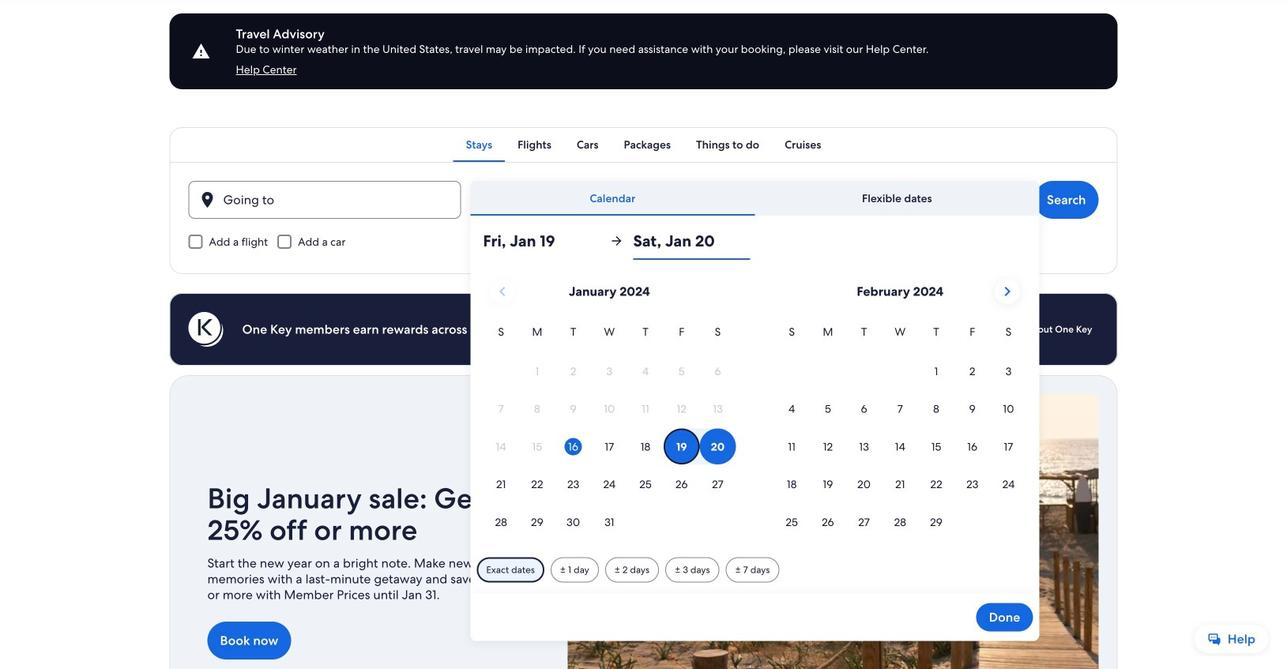 Task type: locate. For each thing, give the bounding box(es) containing it.
next month image
[[998, 282, 1017, 301]]

january 2024 element
[[483, 323, 736, 542]]

travel alert notification region
[[151, 0, 1137, 89]]

application
[[483, 273, 1027, 542]]

tab list
[[170, 127, 1118, 162], [471, 181, 1040, 216]]



Task type: vqa. For each thing, say whether or not it's contained in the screenshot.
right small icon
no



Task type: describe. For each thing, give the bounding box(es) containing it.
today element
[[565, 438, 582, 456]]

directional image
[[610, 234, 624, 248]]

1 vertical spatial tab list
[[471, 181, 1040, 216]]

0 vertical spatial tab list
[[170, 127, 1118, 162]]

february 2024 element
[[774, 323, 1027, 542]]

previous month image
[[493, 282, 512, 301]]



